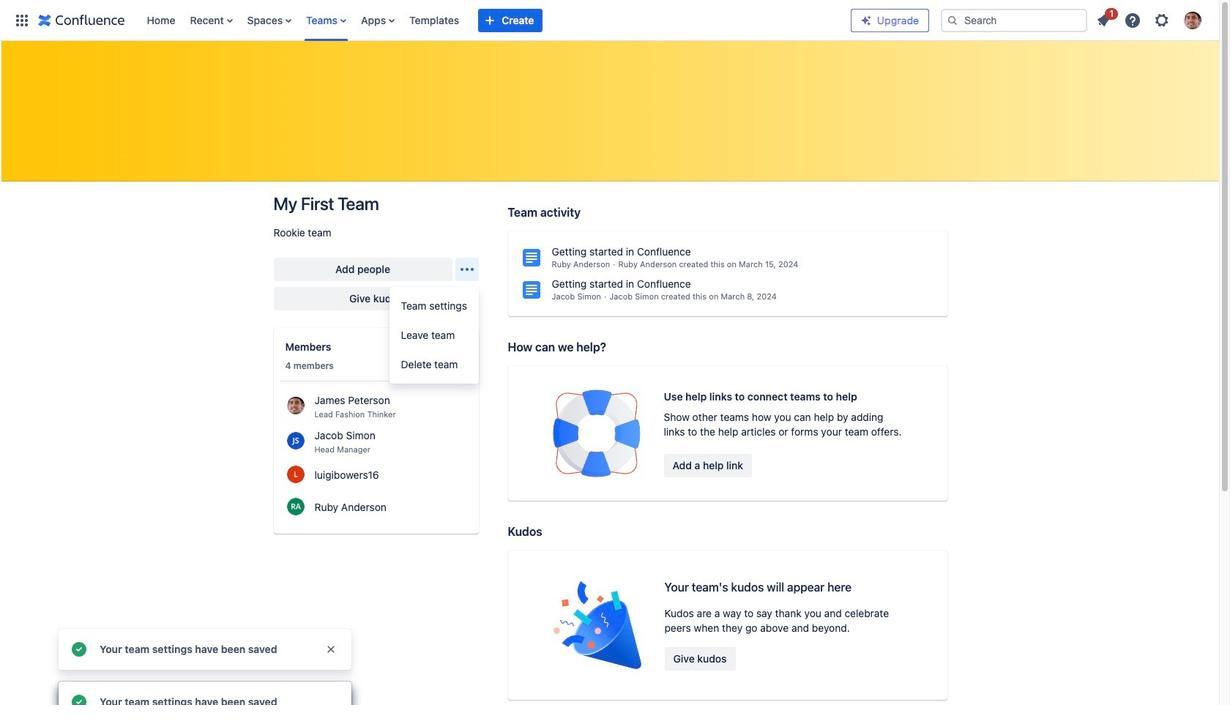 Task type: vqa. For each thing, say whether or not it's contained in the screenshot.
Help Icon
yes



Task type: describe. For each thing, give the bounding box(es) containing it.
appswitcher icon image
[[13, 11, 31, 29]]

actions image
[[447, 398, 464, 415]]

success image
[[70, 641, 88, 659]]

dismiss image
[[325, 644, 337, 656]]

Search field
[[942, 8, 1088, 32]]

2 more information about this user image from the top
[[287, 432, 304, 450]]

help icon image
[[1125, 11, 1142, 29]]



Task type: locate. For each thing, give the bounding box(es) containing it.
global element
[[9, 0, 851, 41]]

list for appswitcher icon
[[140, 0, 851, 41]]

settings icon image
[[1154, 11, 1172, 29]]

list item
[[1091, 5, 1119, 32]]

premium image
[[861, 14, 873, 26]]

None search field
[[942, 8, 1088, 32]]

actions image
[[458, 261, 476, 278]]

confluence image
[[38, 11, 125, 29], [38, 11, 125, 29]]

4 more information about this user image from the top
[[287, 498, 304, 515]]

0 horizontal spatial list
[[140, 0, 851, 41]]

notification icon image
[[1095, 11, 1113, 29]]

more information about this user image
[[287, 397, 304, 414], [287, 432, 304, 450], [287, 466, 304, 483], [287, 498, 304, 515]]

banner
[[0, 0, 1220, 41]]

list
[[140, 0, 851, 41], [1091, 5, 1211, 33]]

1 more information about this user image from the top
[[287, 397, 304, 414]]

1 horizontal spatial list
[[1091, 5, 1211, 33]]

group
[[390, 287, 479, 384]]

success image
[[70, 694, 88, 706], [70, 694, 88, 706]]

3 more information about this user image from the top
[[287, 466, 304, 483]]

list for premium icon
[[1091, 5, 1211, 33]]

search image
[[947, 14, 959, 26]]

your profile and preferences image
[[1185, 11, 1202, 29]]



